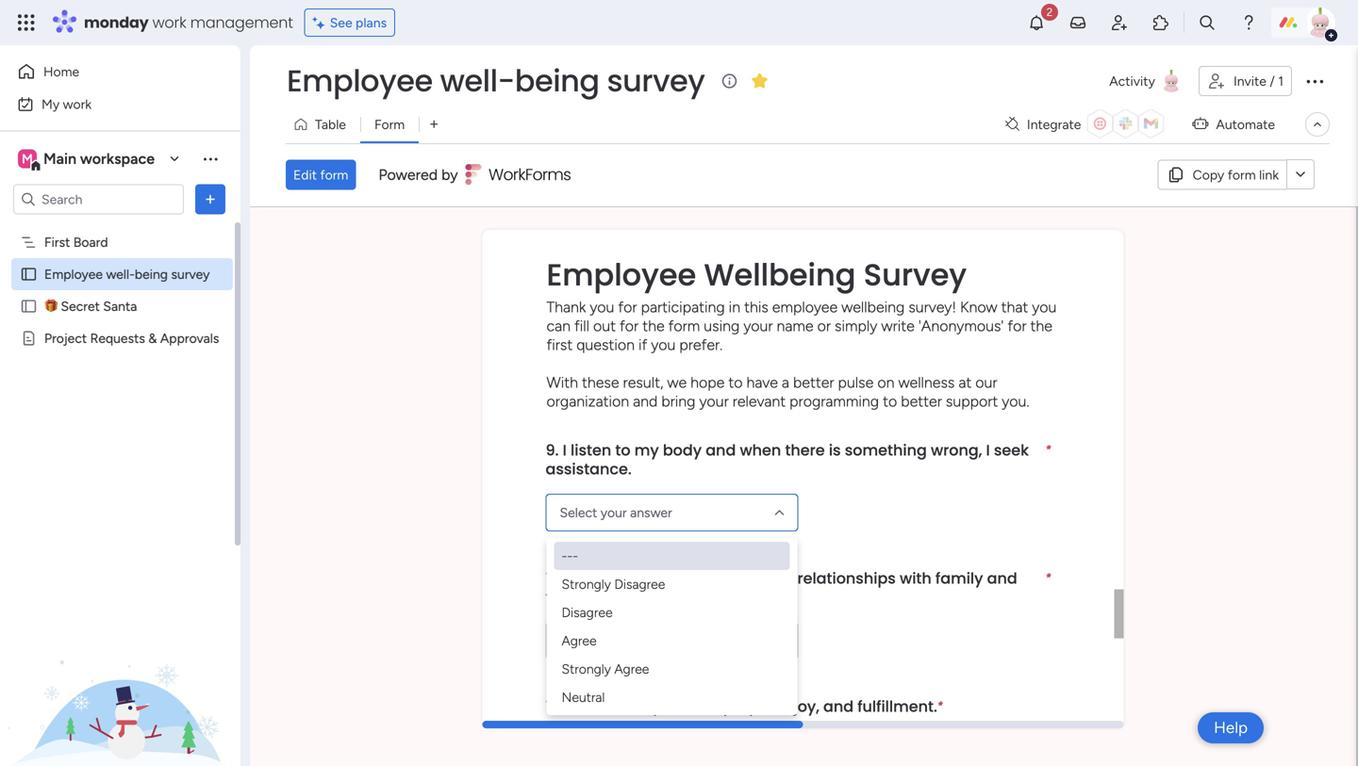Task type: vqa. For each thing, say whether or not it's contained in the screenshot.
'tab list'
no



Task type: describe. For each thing, give the bounding box(es) containing it.
activity button
[[1102, 66, 1191, 96]]

automate
[[1216, 116, 1275, 133]]

for down "that"
[[1008, 317, 1027, 335]]

healthy
[[736, 568, 793, 589]]

out
[[593, 317, 616, 335]]

add view image
[[430, 118, 438, 131]]

project requests & approvals
[[44, 331, 219, 347]]

plans
[[356, 15, 387, 31]]

apps image
[[1152, 13, 1171, 32]]

* for 10. i am able to maintain healthy relationships with family and friends.
[[1046, 571, 1051, 585]]

name
[[777, 317, 814, 335]]

powered
[[379, 166, 438, 184]]

simply
[[835, 317, 878, 335]]

home
[[43, 64, 79, 80]]

and inside with these result, we hope to have a better pulse on wellness at our organization and bring your relevant programming to better support you.
[[633, 393, 658, 411]]

1 vertical spatial well-
[[106, 266, 135, 282]]

pulse
[[838, 374, 874, 392]]

0 vertical spatial employee well-being survey
[[287, 60, 705, 102]]

your inside with these result, we hope to have a better pulse on wellness at our organization and bring your relevant programming to better support you.
[[699, 393, 729, 411]]

ruby anderson image
[[1305, 8, 1336, 38]]

main workspace
[[43, 150, 155, 168]]

notifications image
[[1027, 13, 1046, 32]]

0 horizontal spatial survey
[[171, 266, 210, 282]]

with
[[547, 374, 578, 392]]

survey!
[[909, 298, 956, 316]]

maintain
[[663, 568, 732, 589]]

invite / 1
[[1234, 73, 1284, 89]]

body
[[663, 440, 702, 461]]

thank
[[547, 298, 586, 316]]

see
[[330, 15, 352, 31]]

employee
[[772, 298, 838, 316]]

m
[[22, 151, 33, 167]]

using
[[704, 317, 740, 335]]

9.
[[546, 440, 559, 461]]

wellbeing
[[841, 298, 905, 316]]

management
[[190, 12, 293, 33]]

on
[[877, 374, 895, 392]]

thank you for participating in this employee wellbeing survey! know that you can fill out for the form using your name or simply write 'anonymous' for the first question if you prefer.
[[547, 298, 1057, 354]]

survey
[[864, 254, 967, 296]]

2 - from the left
[[567, 548, 573, 564]]

support
[[946, 393, 998, 411]]

🎁 secret santa
[[44, 299, 137, 315]]

approvals
[[160, 331, 219, 347]]

prefer.
[[679, 336, 723, 354]]

and inside 9. i listen to my body and when there is something wrong, i seek assistance.
[[706, 440, 736, 461]]

board
[[73, 234, 108, 250]]

9. i listen to my body and when there is something wrong, i seek assistance. group
[[546, 426, 1051, 716]]

* inside 11.  i feel like my life has purpose, joy, and fulfillment. *
[[937, 699, 943, 713]]

this
[[744, 298, 769, 316]]

wellness
[[898, 374, 955, 392]]

with these result, we hope to have a better pulse on wellness at our organization and bring your relevant programming to better support you.
[[547, 374, 1029, 411]]

edit
[[293, 167, 317, 183]]

0 vertical spatial agree
[[562, 633, 597, 649]]

Employee well-being survey field
[[282, 60, 710, 102]]

see plans
[[330, 15, 387, 31]]

0 horizontal spatial employee
[[44, 266, 103, 282]]

select product image
[[17, 13, 36, 32]]

life
[[665, 696, 687, 718]]

home button
[[11, 57, 203, 87]]

select
[[560, 505, 597, 521]]

our
[[976, 374, 997, 392]]

list box containing first board
[[0, 223, 241, 609]]

or
[[817, 317, 831, 335]]

workspace options image
[[201, 149, 220, 168]]

i for 9. i listen to my body and when there is something wrong, i seek assistance.
[[563, 440, 567, 461]]

link
[[1259, 167, 1279, 183]]

activity
[[1109, 73, 1155, 89]]

1 horizontal spatial well-
[[440, 60, 515, 102]]

progress bar inside form "form"
[[482, 722, 803, 729]]

1 the from the left
[[642, 317, 665, 335]]

am
[[576, 568, 602, 589]]

my for like
[[637, 696, 661, 718]]

at
[[959, 374, 972, 392]]

select your answer
[[560, 505, 672, 521]]

employee inside form "form"
[[547, 254, 696, 296]]

if
[[639, 336, 647, 354]]

lottie animation image
[[0, 576, 241, 767]]

search everything image
[[1198, 13, 1217, 32]]

help button
[[1198, 713, 1264, 744]]

form form
[[250, 207, 1356, 767]]

form inside thank you for participating in this employee wellbeing survey! know that you can fill out for the form using your name or simply write 'anonymous' for the first question if you prefer.
[[668, 317, 700, 335]]

fill
[[574, 317, 590, 335]]

strongly for strongly disagree
[[562, 577, 611, 593]]

powered by
[[379, 166, 458, 184]]

my for to
[[635, 440, 659, 461]]

seek
[[994, 440, 1029, 461]]

inbox image
[[1069, 13, 1088, 32]]

first
[[547, 336, 573, 354]]

to left have
[[728, 374, 743, 392]]

by
[[441, 166, 458, 184]]

1 horizontal spatial options image
[[1303, 70, 1326, 92]]

integrate
[[1027, 116, 1081, 133]]

you.
[[1002, 393, 1029, 411]]

copy form link button
[[1158, 160, 1287, 190]]

for up question
[[618, 298, 637, 316]]

employee wellbeing survey
[[547, 254, 967, 296]]

your inside thank you for participating in this employee wellbeing survey! know that you can fill out for the form using your name or simply write 'anonymous' for the first question if you prefer.
[[744, 317, 773, 335]]

🎁
[[44, 299, 58, 315]]

help image
[[1239, 13, 1258, 32]]

form
[[374, 116, 405, 133]]

joy,
[[794, 696, 819, 718]]

lottie animation element
[[0, 576, 241, 767]]

edit form
[[293, 167, 348, 183]]

form button
[[360, 109, 419, 140]]

'anonymous'
[[918, 317, 1004, 335]]

assistance.
[[546, 459, 632, 480]]

invite / 1 button
[[1199, 66, 1292, 96]]



Task type: locate. For each thing, give the bounding box(es) containing it.
0 vertical spatial disagree
[[614, 577, 665, 593]]

1 horizontal spatial being
[[515, 60, 600, 102]]

0 vertical spatial survey
[[607, 60, 705, 102]]

- up am
[[573, 548, 578, 564]]

2 vertical spatial *
[[937, 699, 943, 713]]

1 vertical spatial strongly
[[562, 661, 611, 677]]

0 horizontal spatial form
[[320, 167, 348, 183]]

able
[[606, 568, 640, 589]]

to down the on
[[883, 393, 897, 411]]

bring
[[661, 393, 696, 411]]

project
[[44, 331, 87, 347]]

0 horizontal spatial well-
[[106, 266, 135, 282]]

fulfillment.
[[858, 696, 937, 718]]

i right 11.
[[568, 696, 572, 718]]

form left "link" at the top of the page
[[1228, 167, 1256, 183]]

2 strongly from the top
[[562, 661, 611, 677]]

better
[[793, 374, 834, 392], [901, 393, 942, 411]]

the
[[642, 317, 665, 335], [1030, 317, 1053, 335]]

work inside button
[[63, 96, 92, 112]]

and down result,
[[633, 393, 658, 411]]

employee down the first board
[[44, 266, 103, 282]]

options image down workspace options image
[[201, 190, 220, 209]]

strongly disagree
[[562, 577, 665, 593]]

your inside 9. i listen to my body and when there is something wrong, i seek assistance. group
[[601, 505, 627, 521]]

employee
[[287, 60, 433, 102], [547, 254, 696, 296], [44, 266, 103, 282]]

0 vertical spatial your
[[744, 317, 773, 335]]

2 horizontal spatial your
[[744, 317, 773, 335]]

2 horizontal spatial employee
[[547, 254, 696, 296]]

i left the seek
[[986, 440, 990, 461]]

and inside 10. i am able to maintain healthy relationships with family and friends.
[[987, 568, 1017, 589]]

with
[[900, 568, 932, 589]]

i right 10.
[[568, 568, 572, 589]]

1 horizontal spatial employee
[[287, 60, 433, 102]]

your
[[744, 317, 773, 335], [699, 393, 729, 411], [601, 505, 627, 521]]

1 horizontal spatial survey
[[607, 60, 705, 102]]

0 vertical spatial well-
[[440, 60, 515, 102]]

your right select
[[601, 505, 627, 521]]

my inside 9. i listen to my body and when there is something wrong, i seek assistance.
[[635, 440, 659, 461]]

2 horizontal spatial you
[[1032, 298, 1057, 316]]

1 vertical spatial survey
[[171, 266, 210, 282]]

11.
[[546, 696, 560, 718]]

public board image
[[20, 298, 38, 315]]

0 horizontal spatial better
[[793, 374, 834, 392]]

that
[[1001, 298, 1028, 316]]

copy
[[1193, 167, 1225, 183]]

work for my
[[63, 96, 92, 112]]

1 vertical spatial your
[[699, 393, 729, 411]]

disagree down am
[[562, 605, 613, 621]]

hope
[[691, 374, 725, 392]]

1 vertical spatial work
[[63, 96, 92, 112]]

2 image
[[1041, 1, 1058, 22]]

survey left the show board description icon
[[607, 60, 705, 102]]

my
[[635, 440, 659, 461], [637, 696, 661, 718]]

requests
[[90, 331, 145, 347]]

0 horizontal spatial work
[[63, 96, 92, 112]]

2 the from the left
[[1030, 317, 1053, 335]]

work for monday
[[152, 12, 186, 33]]

answer
[[630, 505, 672, 521]]

0 horizontal spatial the
[[642, 317, 665, 335]]

- up 10.
[[562, 548, 567, 564]]

invite
[[1234, 73, 1267, 89]]

a
[[782, 374, 789, 392]]

in
[[729, 298, 740, 316]]

agree up strongly agree on the bottom left
[[562, 633, 597, 649]]

santa
[[103, 299, 137, 315]]

to inside 10. i am able to maintain healthy relationships with family and friends.
[[644, 568, 659, 589]]

have
[[747, 374, 778, 392]]

has
[[691, 696, 719, 718]]

your down the this
[[744, 317, 773, 335]]

being
[[515, 60, 600, 102], [135, 266, 168, 282]]

i right 9.
[[563, 440, 567, 461]]

first board
[[44, 234, 108, 250]]

collapse board header image
[[1310, 117, 1325, 132]]

form down the participating
[[668, 317, 700, 335]]

0 horizontal spatial agree
[[562, 633, 597, 649]]

wellbeing
[[704, 254, 856, 296]]

0 horizontal spatial employee well-being survey
[[44, 266, 210, 282]]

public board image
[[20, 266, 38, 283]]

relevant
[[733, 393, 786, 411]]

you right if
[[651, 336, 676, 354]]

i for 10. i am able to maintain healthy relationships with family and friends.
[[568, 568, 572, 589]]

my left life on the bottom of the page
[[637, 696, 661, 718]]

for
[[618, 298, 637, 316], [620, 317, 639, 335], [1008, 317, 1027, 335]]

and right body
[[706, 440, 736, 461]]

strongly down "---"
[[562, 577, 611, 593]]

1 horizontal spatial work
[[152, 12, 186, 33]]

these
[[582, 374, 619, 392]]

relationships
[[797, 568, 896, 589]]

strongly
[[562, 577, 611, 593], [562, 661, 611, 677]]

edit form button
[[286, 160, 356, 190]]

0 vertical spatial being
[[515, 60, 600, 102]]

1 horizontal spatial employee well-being survey
[[287, 60, 705, 102]]

9. i listen to my body and when there is something wrong, i seek assistance.
[[546, 440, 1033, 480]]

strongly up neutral
[[562, 661, 611, 677]]

0 vertical spatial strongly
[[562, 577, 611, 593]]

- up friends.
[[567, 548, 573, 564]]

Search in workspace field
[[40, 189, 158, 210]]

the right 'anonymous'
[[1030, 317, 1053, 335]]

1 vertical spatial better
[[901, 393, 942, 411]]

1
[[1278, 73, 1284, 89]]

1 horizontal spatial form
[[668, 317, 700, 335]]

0 horizontal spatial disagree
[[562, 605, 613, 621]]

workspace
[[80, 150, 155, 168]]

and right family
[[987, 568, 1017, 589]]

invite members image
[[1110, 13, 1129, 32]]

secret
[[61, 299, 100, 315]]

0 vertical spatial my
[[635, 440, 659, 461]]

* for 9. i listen to my body and when there is something wrong, i seek assistance.
[[1046, 443, 1051, 456]]

work
[[152, 12, 186, 33], [63, 96, 92, 112]]

work right monday
[[152, 12, 186, 33]]

list box
[[0, 223, 241, 609]]

like
[[607, 696, 633, 718]]

friends.
[[546, 587, 601, 608]]

neutral
[[562, 690, 605, 706]]

show board description image
[[718, 72, 741, 91]]

monday work management
[[84, 12, 293, 33]]

my
[[42, 96, 60, 112]]

better up programming
[[793, 374, 834, 392]]

0 horizontal spatial your
[[601, 505, 627, 521]]

remove from favorites image
[[750, 71, 769, 90]]

something
[[845, 440, 927, 461]]

1 vertical spatial disagree
[[562, 605, 613, 621]]

workspace selection element
[[18, 148, 158, 172]]

workspace image
[[18, 149, 37, 169]]

can
[[547, 317, 571, 335]]

1 vertical spatial employee well-being survey
[[44, 266, 210, 282]]

you up out
[[590, 298, 614, 316]]

help
[[1214, 719, 1248, 738]]

1 vertical spatial options image
[[201, 190, 220, 209]]

participating
[[641, 298, 725, 316]]

progress bar
[[482, 722, 803, 729]]

1 horizontal spatial you
[[651, 336, 676, 354]]

i inside 10. i am able to maintain healthy relationships with family and friends.
[[568, 568, 572, 589]]

when
[[740, 440, 781, 461]]

your down hope
[[699, 393, 729, 411]]

1 strongly from the top
[[562, 577, 611, 593]]

know
[[960, 298, 998, 316]]

being inside list box
[[135, 266, 168, 282]]

survey
[[607, 60, 705, 102], [171, 266, 210, 282]]

i for 11.  i feel like my life has purpose, joy, and fulfillment. *
[[568, 696, 572, 718]]

0 vertical spatial options image
[[1303, 70, 1326, 92]]

2 horizontal spatial form
[[1228, 167, 1256, 183]]

* inside 9. i listen to my body and when there is something wrong, i seek assistance. group
[[1046, 443, 1051, 456]]

we
[[667, 374, 687, 392]]

employee up the table
[[287, 60, 433, 102]]

form for edit
[[320, 167, 348, 183]]

form right edit
[[320, 167, 348, 183]]

1 horizontal spatial better
[[901, 393, 942, 411]]

1 horizontal spatial your
[[699, 393, 729, 411]]

work right my
[[63, 96, 92, 112]]

form for copy
[[1228, 167, 1256, 183]]

copy form link
[[1193, 167, 1279, 183]]

---
[[562, 548, 578, 564]]

1 vertical spatial being
[[135, 266, 168, 282]]

you right "that"
[[1032, 298, 1057, 316]]

employee well-being survey inside list box
[[44, 266, 210, 282]]

better down 'wellness'
[[901, 393, 942, 411]]

&
[[148, 331, 157, 347]]

1 vertical spatial agree
[[614, 661, 649, 677]]

options image right the 1 at the right top
[[1303, 70, 1326, 92]]

employee well-being survey up 'add view' icon
[[287, 60, 705, 102]]

disagree
[[614, 577, 665, 593], [562, 605, 613, 621]]

wrong,
[[931, 440, 982, 461]]

to right able
[[644, 568, 659, 589]]

form
[[1228, 167, 1256, 183], [320, 167, 348, 183], [668, 317, 700, 335]]

0 horizontal spatial options image
[[201, 190, 220, 209]]

for up if
[[620, 317, 639, 335]]

to right listen
[[615, 440, 631, 461]]

purpose,
[[723, 696, 790, 718]]

see plans button
[[304, 8, 395, 37]]

strongly agree
[[562, 661, 649, 677]]

/
[[1270, 73, 1275, 89]]

0 vertical spatial better
[[793, 374, 834, 392]]

employee well-being survey up santa
[[44, 266, 210, 282]]

* inside 10. i am able to maintain healthy relationships with family and friends. group
[[1046, 571, 1051, 585]]

option
[[0, 225, 241, 229]]

1 horizontal spatial disagree
[[614, 577, 665, 593]]

programming
[[790, 393, 879, 411]]

0 horizontal spatial you
[[590, 298, 614, 316]]

to inside 9. i listen to my body and when there is something wrong, i seek assistance.
[[615, 440, 631, 461]]

agree up like
[[614, 661, 649, 677]]

the up if
[[642, 317, 665, 335]]

0 vertical spatial work
[[152, 12, 186, 33]]

strongly for strongly agree
[[562, 661, 611, 677]]

dapulse integrations image
[[1005, 117, 1020, 132]]

1 vertical spatial *
[[1046, 571, 1051, 585]]

0 vertical spatial *
[[1046, 443, 1051, 456]]

1 - from the left
[[562, 548, 567, 564]]

options image
[[1303, 70, 1326, 92], [201, 190, 220, 209]]

1 vertical spatial my
[[637, 696, 661, 718]]

survey up approvals
[[171, 266, 210, 282]]

2 vertical spatial your
[[601, 505, 627, 521]]

my work button
[[11, 89, 203, 119]]

1 horizontal spatial agree
[[614, 661, 649, 677]]

listen
[[571, 440, 611, 461]]

my work
[[42, 96, 92, 112]]

employee up out
[[547, 254, 696, 296]]

10. i am able to maintain healthy relationships with family and friends.
[[546, 568, 1021, 608]]

write
[[881, 317, 915, 335]]

and right joy,
[[823, 696, 854, 718]]

10. i am able to maintain healthy relationships with family and friends. group
[[546, 554, 1051, 683]]

0 horizontal spatial being
[[135, 266, 168, 282]]

main
[[43, 150, 76, 168]]

my left body
[[635, 440, 659, 461]]

1 horizontal spatial the
[[1030, 317, 1053, 335]]

11.  i feel like my life has purpose, joy, and fulfillment. *
[[546, 696, 943, 718]]

10.
[[546, 568, 564, 589]]

first
[[44, 234, 70, 250]]

autopilot image
[[1193, 112, 1209, 136]]

disagree right am
[[614, 577, 665, 593]]

3 - from the left
[[573, 548, 578, 564]]

workforms logo image
[[466, 160, 572, 190]]

organization
[[547, 393, 629, 411]]

*
[[1046, 443, 1051, 456], [1046, 571, 1051, 585], [937, 699, 943, 713]]



